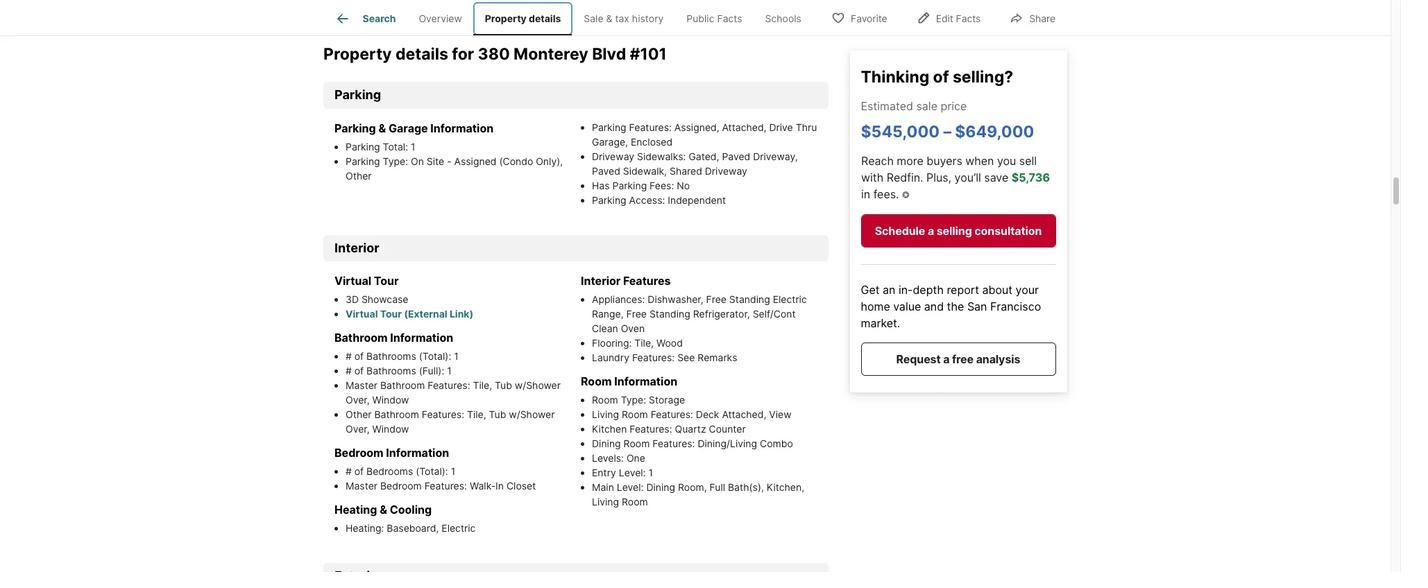 Task type: vqa. For each thing, say whether or not it's contained in the screenshot.


Task type: locate. For each thing, give the bounding box(es) containing it.
selling?
[[953, 67, 1014, 86]]

information up the bedrooms at the left
[[386, 447, 449, 460]]

information up storage
[[614, 375, 677, 389]]

& for parking
[[378, 121, 386, 135]]

2 vertical spatial bathroom
[[374, 409, 419, 421]]

virtual
[[334, 274, 371, 288], [346, 308, 378, 320]]

0 vertical spatial attached,
[[722, 121, 767, 133]]

0 vertical spatial electric
[[773, 294, 807, 306]]

# for bathroom
[[346, 351, 352, 363]]

1 vertical spatial a
[[944, 352, 950, 366]]

fees.
[[873, 187, 899, 201]]

1 inside parking & garage information parking total: 1
[[411, 141, 415, 153]]

tile, tub w/shower over, window down (full):
[[346, 380, 561, 406]]

tile, for other bathroom features:
[[467, 409, 486, 421]]

living inside dining room, full bath(s), kitchen, living room
[[592, 496, 619, 508]]

1 inside the bedroom information # of bedrooms (total): 1 master bedroom features: walk-in closet
[[451, 466, 455, 478]]

tub for master bathroom features:
[[495, 380, 512, 392]]

gated,
[[689, 151, 719, 162]]

2 vertical spatial tile,
[[467, 409, 486, 421]]

you
[[997, 154, 1016, 167]]

living up kitchen
[[592, 409, 619, 421]]

get an in-depth report about your home value and the
[[861, 283, 1039, 314]]

schools
[[765, 13, 801, 24]]

1 vertical spatial electric
[[442, 523, 476, 535]]

0 vertical spatial other
[[346, 170, 372, 182]]

0 vertical spatial over,
[[346, 394, 370, 406]]

level: down one
[[619, 467, 646, 479]]

living for room
[[592, 409, 619, 421]]

1 vertical spatial window
[[372, 424, 409, 435]]

0 horizontal spatial details
[[395, 44, 448, 64]]

dining room, full bath(s), kitchen, living room
[[592, 482, 804, 508]]

0 horizontal spatial free
[[626, 308, 647, 320]]

2 vertical spatial &
[[380, 503, 387, 517]]

details for property details for 380 monterey blvd #101
[[395, 44, 448, 64]]

0 horizontal spatial facts
[[717, 13, 742, 24]]

1 vertical spatial standing
[[649, 308, 690, 320]]

information inside parking & garage information parking total: 1
[[430, 121, 494, 135]]

interior
[[334, 241, 379, 255], [581, 274, 621, 288]]

showcase
[[361, 294, 408, 306]]

(total): for bedroom information
[[416, 466, 448, 478]]

bathroom for master
[[380, 380, 425, 392]]

1 living from the top
[[592, 409, 619, 421]]

an
[[883, 283, 896, 297]]

0 horizontal spatial standing
[[649, 308, 690, 320]]

tile, tub w/shower over, window up the bedroom information # of bedrooms (total): 1 master bedroom features: walk-in closet
[[346, 409, 555, 435]]

thru
[[796, 121, 817, 133]]

& left tax
[[606, 13, 612, 24]]

level: right main in the bottom of the page
[[617, 482, 644, 494]]

1 for bathroom information
[[454, 351, 459, 363]]

1 horizontal spatial electric
[[773, 294, 807, 306]]

2 tile, tub w/shower over, window from the top
[[346, 409, 555, 435]]

living inside room information room type: storage living room features: deck attached, view kitchen features: quartz counter dining room features: dining/living combo levels: one entry level: 1
[[592, 409, 619, 421]]

electric inside heating & cooling heating: baseboard, electric
[[442, 523, 476, 535]]

1 for parking & garage information
[[411, 141, 415, 153]]

1 window from the top
[[372, 394, 409, 406]]

attached, left drive
[[722, 121, 767, 133]]

1 vertical spatial level:
[[617, 482, 644, 494]]

1 other from the top
[[346, 170, 372, 182]]

1 vertical spatial type:
[[621, 394, 646, 406]]

property up property details for 380 monterey blvd #101
[[485, 13, 527, 24]]

2 over, from the top
[[346, 424, 370, 435]]

0 horizontal spatial property
[[323, 44, 392, 64]]

bathroom information # of bathrooms (total): 1 # of bathrooms (full): 1
[[334, 331, 459, 377]]

of down 3d
[[354, 351, 364, 363]]

(condo
[[499, 155, 533, 167]]

assigned
[[454, 155, 497, 167]]

1 horizontal spatial a
[[944, 352, 950, 366]]

free up oven
[[626, 308, 647, 320]]

one
[[627, 453, 645, 465]]

information for room
[[614, 375, 677, 389]]

parking features:
[[592, 121, 674, 133]]

1 vertical spatial bathrooms
[[366, 365, 416, 377]]

over,
[[346, 394, 370, 406], [346, 424, 370, 435]]

interior up appliances:
[[581, 274, 621, 288]]

(total): up (full):
[[419, 351, 451, 363]]

facts inside 'button'
[[956, 12, 981, 24]]

window up other bathroom features:
[[372, 394, 409, 406]]

and
[[925, 300, 944, 314]]

when
[[965, 154, 994, 167]]

schedule
[[875, 224, 926, 238]]

depth
[[913, 283, 944, 297]]

(full):
[[419, 365, 444, 377]]

1 vertical spatial free
[[626, 308, 647, 320]]

of up price
[[933, 67, 949, 86]]

1 horizontal spatial interior
[[581, 274, 621, 288]]

0 horizontal spatial interior
[[334, 241, 379, 255]]

electric inside the dishwasher, free standing electric range, free standing refrigerator, self/cont clean oven
[[773, 294, 807, 306]]

thinking of selling?
[[861, 67, 1014, 86]]

0 vertical spatial standing
[[729, 294, 770, 306]]

standing down dishwasher,
[[649, 308, 690, 320]]

1 horizontal spatial type:
[[621, 394, 646, 406]]

0 vertical spatial bedroom
[[334, 447, 384, 460]]

-
[[447, 155, 451, 167]]

of left the bedrooms at the left
[[354, 466, 364, 478]]

features: left walk-
[[424, 481, 467, 492]]

0 vertical spatial paved
[[722, 151, 750, 162]]

other down parking type:
[[346, 170, 372, 182]]

# inside the bedroom information # of bedrooms (total): 1 master bedroom features: walk-in closet
[[346, 466, 352, 478]]

1 vertical spatial dining
[[646, 482, 675, 494]]

schedule a selling consultation
[[875, 224, 1042, 238]]

interior up 3d
[[334, 241, 379, 255]]

bathroom up other bathroom features:
[[380, 380, 425, 392]]

0 vertical spatial tub
[[495, 380, 512, 392]]

2 vertical spatial #
[[346, 466, 352, 478]]

0 vertical spatial living
[[592, 409, 619, 421]]

a inside schedule a selling consultation button
[[928, 224, 934, 238]]

virtual down 3d
[[346, 308, 378, 320]]

0 vertical spatial free
[[706, 294, 727, 306]]

3 # from the top
[[346, 466, 352, 478]]

facts right edit
[[956, 12, 981, 24]]

property inside tab
[[485, 13, 527, 24]]

0 vertical spatial master
[[346, 380, 378, 392]]

electric up self/cont
[[773, 294, 807, 306]]

information inside room information room type: storage living room features: deck attached, view kitchen features: quartz counter dining room features: dining/living combo levels: one entry level: 1
[[614, 375, 677, 389]]

# down 3d
[[346, 351, 352, 363]]

virtual up 3d
[[334, 274, 371, 288]]

bathroom
[[334, 331, 388, 345], [380, 380, 425, 392], [374, 409, 419, 421]]

interior for interior features
[[581, 274, 621, 288]]

1 vertical spatial w/shower
[[509, 409, 555, 421]]

details inside tab
[[529, 13, 561, 24]]

over, up other bathroom features:
[[346, 394, 370, 406]]

overview tab
[[407, 2, 473, 35]]

0 vertical spatial w/shower
[[515, 380, 561, 392]]

share
[[1029, 12, 1056, 24]]

favorite button
[[820, 3, 899, 32]]

1 vertical spatial tile, tub w/shower over, window
[[346, 409, 555, 435]]

tour down showcase
[[380, 308, 402, 320]]

bathroom down 3d
[[334, 331, 388, 345]]

master up heating
[[346, 481, 378, 492]]

2 other from the top
[[346, 409, 372, 421]]

of inside the bedroom information # of bedrooms (total): 1 master bedroom features: walk-in closet
[[354, 466, 364, 478]]

0 vertical spatial driveway
[[592, 151, 634, 162]]

over, down other bathroom features:
[[346, 424, 370, 435]]

features: down master bathroom features: at the left of page
[[422, 409, 464, 421]]

sale & tax history
[[584, 13, 664, 24]]

property details for 380 monterey blvd #101
[[323, 44, 667, 64]]

1 vertical spatial details
[[395, 44, 448, 64]]

# up master bathroom features: at the left of page
[[346, 365, 352, 377]]

information up -
[[430, 121, 494, 135]]

1 vertical spatial over,
[[346, 424, 370, 435]]

1 right the bedrooms at the left
[[451, 466, 455, 478]]

tile, for master bathroom features:
[[473, 380, 492, 392]]

1 vertical spatial #
[[346, 365, 352, 377]]

dishwasher, free standing electric range, free standing refrigerator, self/cont clean oven
[[592, 294, 807, 335]]

0 vertical spatial bathrooms
[[366, 351, 416, 363]]

living down main in the bottom of the page
[[592, 496, 619, 508]]

0 vertical spatial details
[[529, 13, 561, 24]]

facts right "public"
[[717, 13, 742, 24]]

dining
[[592, 438, 621, 450], [646, 482, 675, 494]]

0 horizontal spatial electric
[[442, 523, 476, 535]]

dining/living
[[698, 438, 757, 450]]

details up monterey in the left top of the page
[[529, 13, 561, 24]]

a inside request a free analysis button
[[944, 352, 950, 366]]

bathrooms
[[366, 351, 416, 363], [366, 365, 416, 377]]

tab list
[[323, 0, 824, 35]]

features: down quartz
[[652, 438, 695, 450]]

features: up one
[[630, 424, 672, 435]]

1 horizontal spatial facts
[[956, 12, 981, 24]]

1 vertical spatial attached,
[[722, 409, 766, 421]]

0 vertical spatial level:
[[619, 467, 646, 479]]

self/cont
[[753, 308, 796, 320]]

bathroom for other
[[374, 409, 419, 421]]

attached, inside room information room type: storage living room features: deck attached, view kitchen features: quartz counter dining room features: dining/living combo levels: one entry level: 1
[[722, 409, 766, 421]]

0 vertical spatial tour
[[374, 274, 399, 288]]

1 horizontal spatial details
[[529, 13, 561, 24]]

share button
[[998, 3, 1067, 32]]

2 living from the top
[[592, 496, 619, 508]]

1 down 'link)'
[[454, 351, 459, 363]]

1 vertical spatial &
[[378, 121, 386, 135]]

san francisco market.
[[861, 300, 1041, 330]]

type: down total: on the left top of page
[[383, 155, 408, 167]]

range,
[[592, 308, 624, 320]]

1 vertical spatial (total):
[[416, 466, 448, 478]]

1 vertical spatial master
[[346, 481, 378, 492]]

in
[[496, 481, 504, 492]]

0 vertical spatial a
[[928, 224, 934, 238]]

1 vertical spatial driveway
[[705, 165, 747, 177]]

request
[[897, 352, 941, 366]]

1 vertical spatial other
[[346, 409, 372, 421]]

1 attached, from the top
[[722, 121, 767, 133]]

# up heating
[[346, 466, 352, 478]]

sell
[[1019, 154, 1037, 167]]

interior features
[[581, 274, 671, 288]]

2 master from the top
[[346, 481, 378, 492]]

a left selling
[[928, 224, 934, 238]]

bedroom down the bedrooms at the left
[[380, 481, 422, 492]]

public
[[687, 13, 714, 24]]

$649,000
[[955, 122, 1035, 141]]

electric right baseboard,
[[442, 523, 476, 535]]

1 horizontal spatial property
[[485, 13, 527, 24]]

1 horizontal spatial free
[[706, 294, 727, 306]]

bathroom inside bathroom information # of bathrooms (total): 1 # of bathrooms (full): 1
[[334, 331, 388, 345]]

reach
[[861, 154, 894, 167]]

paved up has
[[592, 165, 620, 177]]

electric
[[773, 294, 807, 306], [442, 523, 476, 535]]

sale & tax history tab
[[572, 2, 675, 35]]

master
[[346, 380, 378, 392], [346, 481, 378, 492]]

(total): for bathroom information
[[419, 351, 451, 363]]

window for other
[[372, 424, 409, 435]]

bedroom up the bedrooms at the left
[[334, 447, 384, 460]]

1 horizontal spatial driveway
[[705, 165, 747, 177]]

bedroom
[[334, 447, 384, 460], [380, 481, 422, 492]]

redfin.
[[887, 170, 923, 184]]

w/shower for master bathroom features:
[[515, 380, 561, 392]]

standing up self/cont
[[729, 294, 770, 306]]

0 vertical spatial property
[[485, 13, 527, 24]]

information for bathroom
[[390, 331, 453, 345]]

(total): right the bedrooms at the left
[[416, 466, 448, 478]]

1 over, from the top
[[346, 394, 370, 406]]

information inside the bedroom information # of bedrooms (total): 1 master bedroom features: walk-in closet
[[386, 447, 449, 460]]

(total): inside bathroom information # of bathrooms (total): 1 # of bathrooms (full): 1
[[419, 351, 451, 363]]

1 vertical spatial interior
[[581, 274, 621, 288]]

1 vertical spatial tour
[[380, 308, 402, 320]]

1 vertical spatial property
[[323, 44, 392, 64]]

tile, tub w/shower over, window
[[346, 380, 561, 406], [346, 409, 555, 435]]

remarks
[[698, 352, 737, 364]]

living for dining
[[592, 496, 619, 508]]

other inside on site - assigned (condo only), other
[[346, 170, 372, 182]]

attached, inside assigned, attached, drive thru garage, enclosed
[[722, 121, 767, 133]]

1 horizontal spatial dining
[[646, 482, 675, 494]]

driveway down gated,
[[705, 165, 747, 177]]

driveway down garage,
[[592, 151, 634, 162]]

information down (external
[[390, 331, 453, 345]]

facts inside tab
[[717, 13, 742, 24]]

1 up on
[[411, 141, 415, 153]]

independent
[[668, 194, 726, 206]]

type: left storage
[[621, 394, 646, 406]]

attached,
[[722, 121, 767, 133], [722, 409, 766, 421]]

0 horizontal spatial dining
[[592, 438, 621, 450]]

0 vertical spatial interior
[[334, 241, 379, 255]]

0 vertical spatial tile,
[[634, 338, 654, 349]]

overview
[[419, 13, 462, 24]]

property down the search link
[[323, 44, 392, 64]]

1 vertical spatial living
[[592, 496, 619, 508]]

& inside tab
[[606, 13, 612, 24]]

window for master
[[372, 394, 409, 406]]

0 horizontal spatial paved
[[592, 165, 620, 177]]

1 vertical spatial tile,
[[473, 380, 492, 392]]

2 window from the top
[[372, 424, 409, 435]]

window down other bathroom features:
[[372, 424, 409, 435]]

information
[[430, 121, 494, 135], [390, 331, 453, 345], [614, 375, 677, 389], [386, 447, 449, 460]]

0 vertical spatial tile, tub w/shower over, window
[[346, 380, 561, 406]]

2 attached, from the top
[[722, 409, 766, 421]]

only),
[[536, 155, 563, 167]]

details down overview tab
[[395, 44, 448, 64]]

blvd
[[592, 44, 626, 64]]

schools tab
[[754, 2, 813, 35]]

a left free
[[944, 352, 950, 366]]

1 vertical spatial bathroom
[[380, 380, 425, 392]]

0 vertical spatial dining
[[592, 438, 621, 450]]

2 bathrooms from the top
[[366, 365, 416, 377]]

tour
[[374, 274, 399, 288], [380, 308, 402, 320]]

tub
[[495, 380, 512, 392], [489, 409, 506, 421]]

(total): inside the bedroom information # of bedrooms (total): 1 master bedroom features: walk-in closet
[[416, 466, 448, 478]]

& up "heating:"
[[380, 503, 387, 517]]

& inside heating & cooling heating: baseboard, electric
[[380, 503, 387, 517]]

site
[[427, 155, 444, 167]]

view
[[769, 409, 792, 421]]

entry
[[592, 467, 616, 479]]

appliances:
[[592, 294, 648, 306]]

0 vertical spatial #
[[346, 351, 352, 363]]

& inside parking & garage information parking total: 1
[[378, 121, 386, 135]]

francisco
[[991, 300, 1041, 314]]

1 tile, tub w/shower over, window from the top
[[346, 380, 561, 406]]

room
[[581, 375, 612, 389], [592, 394, 618, 406], [622, 409, 648, 421], [624, 438, 650, 450], [622, 496, 648, 508]]

0 vertical spatial (total):
[[419, 351, 451, 363]]

bathroom down master bathroom features: at the left of page
[[374, 409, 419, 421]]

& up total: on the left top of page
[[378, 121, 386, 135]]

0 horizontal spatial a
[[928, 224, 934, 238]]

information inside bathroom information # of bathrooms (total): 1 # of bathrooms (full): 1
[[390, 331, 453, 345]]

standing
[[729, 294, 770, 306], [649, 308, 690, 320]]

driveway inside gated, paved driveway, paved sidewalk, shared driveway
[[705, 165, 747, 177]]

free up refrigerator, at the bottom
[[706, 294, 727, 306]]

1 right entry
[[648, 467, 653, 479]]

master down bathroom information # of bathrooms (total): 1 # of bathrooms (full): 1
[[346, 380, 378, 392]]

#
[[346, 351, 352, 363], [346, 365, 352, 377], [346, 466, 352, 478]]

0 vertical spatial &
[[606, 13, 612, 24]]

dining left room,
[[646, 482, 675, 494]]

request a free analysis
[[897, 352, 1021, 366]]

of up master bathroom features: at the left of page
[[354, 365, 364, 377]]

# for bedroom
[[346, 466, 352, 478]]

paved
[[722, 151, 750, 162], [592, 165, 620, 177]]

facts
[[956, 12, 981, 24], [717, 13, 742, 24]]

driveway sidewalks:
[[592, 151, 689, 162]]

1 # from the top
[[346, 351, 352, 363]]

fees:
[[650, 180, 674, 191]]

0 vertical spatial bathroom
[[334, 331, 388, 345]]

paved right gated,
[[722, 151, 750, 162]]

attached, up counter
[[722, 409, 766, 421]]

other down master bathroom features: at the left of page
[[346, 409, 372, 421]]

tour up showcase
[[374, 274, 399, 288]]

dining up the levels:
[[592, 438, 621, 450]]

1 vertical spatial tub
[[489, 409, 506, 421]]

0 vertical spatial type:
[[383, 155, 408, 167]]

0 vertical spatial window
[[372, 394, 409, 406]]

a for schedule
[[928, 224, 934, 238]]



Task type: describe. For each thing, give the bounding box(es) containing it.
report
[[947, 283, 980, 297]]

with
[[861, 170, 884, 184]]

over, for master
[[346, 394, 370, 406]]

property details
[[485, 13, 561, 24]]

link)
[[450, 308, 473, 320]]

features
[[623, 274, 671, 288]]

tile, tub w/shower over, window for master bathroom features:
[[346, 380, 561, 406]]

in-
[[899, 283, 913, 297]]

public facts
[[687, 13, 742, 24]]

main level:
[[592, 482, 646, 494]]

–
[[944, 122, 952, 141]]

wood
[[656, 338, 683, 349]]

tab list containing search
[[323, 0, 824, 35]]

room inside dining room, full bath(s), kitchen, living room
[[622, 496, 648, 508]]

history
[[632, 13, 664, 24]]

assigned, attached, drive thru garage, enclosed
[[592, 121, 817, 148]]

features: down (full):
[[428, 380, 470, 392]]

features: inside the bedroom information # of bedrooms (total): 1 master bedroom features: walk-in closet
[[424, 481, 467, 492]]

storage
[[649, 394, 685, 406]]

dining inside room information room type: storage living room features: deck attached, view kitchen features: quartz counter dining room features: dining/living combo levels: one entry level: 1
[[592, 438, 621, 450]]

home
[[861, 300, 891, 314]]

tile, tub w/shower over, window for other bathroom features:
[[346, 409, 555, 435]]

public facts tab
[[675, 2, 754, 35]]

sale
[[917, 99, 938, 113]]

garage,
[[592, 136, 628, 148]]

kitchen
[[592, 424, 627, 435]]

laundry
[[592, 352, 629, 364]]

price
[[941, 99, 967, 113]]

1 vertical spatial bedroom
[[380, 481, 422, 492]]

sidewalks:
[[637, 151, 686, 162]]

#101
[[630, 44, 667, 64]]

parking & garage information parking total: 1
[[334, 121, 494, 153]]

property details tab
[[473, 2, 572, 35]]

0 horizontal spatial driveway
[[592, 151, 634, 162]]

the
[[947, 300, 965, 314]]

on
[[411, 155, 424, 167]]

combo
[[760, 438, 793, 450]]

san
[[968, 300, 987, 314]]

1 bathrooms from the top
[[366, 351, 416, 363]]

a for request
[[944, 352, 950, 366]]

virtual tour 3d showcase virtual tour (external link)
[[334, 274, 473, 320]]

value
[[894, 300, 921, 314]]

sidewalk,
[[623, 165, 667, 177]]

features: down storage
[[651, 409, 693, 421]]

garage
[[389, 121, 428, 135]]

1 vertical spatial paved
[[592, 165, 620, 177]]

$5,736
[[1012, 170, 1050, 184]]

1 horizontal spatial paved
[[722, 151, 750, 162]]

$545,000
[[861, 122, 940, 141]]

property for property details for 380 monterey blvd #101
[[323, 44, 392, 64]]

deck
[[696, 409, 719, 421]]

information for bedroom
[[386, 447, 449, 460]]

facts for public facts
[[717, 13, 742, 24]]

counter
[[709, 424, 746, 435]]

free
[[952, 352, 974, 366]]

1 horizontal spatial standing
[[729, 294, 770, 306]]

dining inside dining room, full bath(s), kitchen, living room
[[646, 482, 675, 494]]

$545,000 – $649,000
[[861, 122, 1035, 141]]

save
[[984, 170, 1009, 184]]

type: inside room information room type: storage living room features: deck attached, view kitchen features: quartz counter dining room features: dining/living combo levels: one entry level: 1
[[621, 394, 646, 406]]

2 # from the top
[[346, 365, 352, 377]]

& for sale
[[606, 13, 612, 24]]

master bathroom features:
[[346, 380, 473, 392]]

walk-
[[470, 481, 496, 492]]

(external
[[404, 308, 447, 320]]

refrigerator,
[[693, 308, 750, 320]]

380
[[478, 44, 510, 64]]

other bathroom features:
[[346, 409, 467, 421]]

about
[[983, 283, 1013, 297]]

has
[[592, 180, 610, 191]]

1 master from the top
[[346, 380, 378, 392]]

heating
[[334, 503, 377, 517]]

for
[[452, 44, 474, 64]]

room,
[[678, 482, 707, 494]]

estimated sale price
[[861, 99, 967, 113]]

driveway,
[[753, 151, 798, 162]]

thinking
[[861, 67, 930, 86]]

1 for bedroom information
[[451, 466, 455, 478]]

kitchen,
[[767, 482, 804, 494]]

1 vertical spatial virtual
[[346, 308, 378, 320]]

heating & cooling heating: baseboard, electric
[[334, 503, 476, 535]]

property for property details
[[485, 13, 527, 24]]

tub for other bathroom features:
[[489, 409, 506, 421]]

get
[[861, 283, 880, 297]]

selling
[[937, 224, 972, 238]]

1 right (full):
[[447, 365, 452, 377]]

oven
[[621, 323, 645, 335]]

bedrooms
[[366, 466, 413, 478]]

& for heating
[[380, 503, 387, 517]]

room information room type: storage living room features: deck attached, view kitchen features: quartz counter dining room features: dining/living combo levels: one entry level: 1
[[581, 375, 793, 479]]

over, for other
[[346, 424, 370, 435]]

on site - assigned (condo only), other
[[346, 155, 563, 182]]

shared
[[670, 165, 702, 177]]

features: down flooring: tile, wood
[[632, 352, 675, 364]]

buyers
[[927, 154, 962, 167]]

assigned,
[[674, 121, 719, 133]]

flooring:
[[592, 338, 632, 349]]

3d
[[346, 294, 359, 306]]

has parking fees: no parking access: independent
[[592, 180, 726, 206]]

request a free analysis button
[[861, 343, 1056, 376]]

facts for edit facts
[[956, 12, 981, 24]]

w/shower for other bathroom features:
[[509, 409, 555, 421]]

tax
[[615, 13, 629, 24]]

market.
[[861, 316, 901, 330]]

in
[[861, 187, 870, 201]]

gated, paved driveway, paved sidewalk, shared driveway
[[592, 151, 798, 177]]

monterey
[[514, 44, 588, 64]]

master inside the bedroom information # of bedrooms (total): 1 master bedroom features: walk-in closet
[[346, 481, 378, 492]]

features: up enclosed
[[629, 121, 672, 133]]

1 inside room information room type: storage living room features: deck attached, view kitchen features: quartz counter dining room features: dining/living combo levels: one entry level: 1
[[648, 467, 653, 479]]

no
[[677, 180, 690, 191]]

access:
[[629, 194, 665, 206]]

cooling
[[390, 503, 432, 517]]

0 horizontal spatial type:
[[383, 155, 408, 167]]

0 vertical spatial virtual
[[334, 274, 371, 288]]

closet
[[507, 481, 536, 492]]

virtual tour (external link) link
[[346, 308, 473, 320]]

details for property details
[[529, 13, 561, 24]]

full
[[710, 482, 725, 494]]

estimated
[[861, 99, 914, 113]]

interior for interior
[[334, 241, 379, 255]]

search
[[363, 13, 396, 24]]

edit facts button
[[905, 3, 993, 32]]

total:
[[383, 141, 408, 153]]

level: inside room information room type: storage living room features: deck attached, view kitchen features: quartz counter dining room features: dining/living combo levels: one entry level: 1
[[619, 467, 646, 479]]



